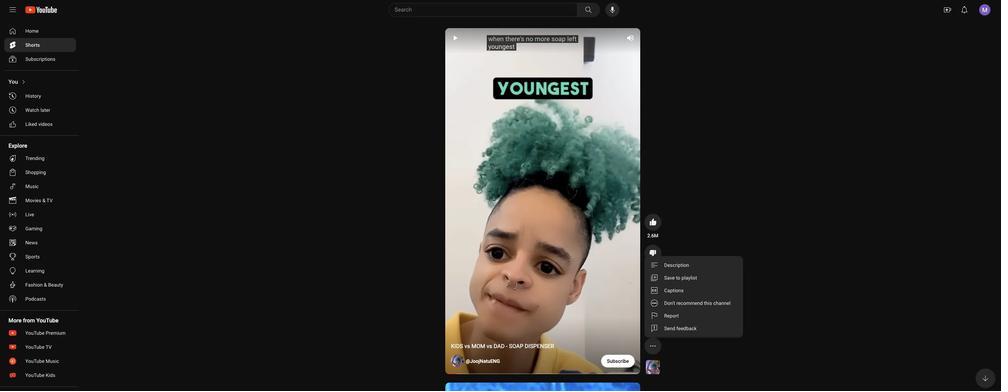 Task type: locate. For each thing, give the bounding box(es) containing it.
@joojnatueng
[[466, 359, 500, 364]]

& right movies
[[42, 198, 45, 203]]

None search field
[[376, 3, 601, 17]]

youtube tv link
[[4, 340, 76, 354], [4, 340, 76, 354]]

music up movies
[[25, 184, 39, 189]]

-
[[506, 343, 508, 350]]

home link
[[4, 24, 76, 38], [4, 24, 76, 38]]

youtube kids link
[[4, 369, 76, 383], [4, 369, 76, 383]]

you link
[[4, 75, 76, 89], [4, 75, 76, 89]]

0 horizontal spatial vs
[[464, 343, 470, 350]]

1 horizontal spatial music
[[46, 359, 59, 364]]

liked videos link
[[4, 117, 76, 131], [4, 117, 76, 131]]

you
[[8, 78, 18, 85]]

shorts link
[[4, 38, 76, 52], [4, 38, 76, 52]]

youtube music
[[25, 359, 59, 364]]

vs
[[464, 343, 470, 350], [487, 343, 492, 350]]

youtube for premium
[[25, 331, 44, 336]]

captions option
[[644, 284, 743, 297]]

send
[[664, 326, 675, 332]]

history link
[[4, 89, 76, 103], [4, 89, 76, 103]]

0 horizontal spatial music
[[25, 184, 39, 189]]

&
[[42, 198, 45, 203], [44, 282, 47, 288]]

live link
[[4, 208, 76, 222], [4, 208, 76, 222]]

subscriptions
[[25, 56, 55, 62]]

more
[[8, 317, 22, 324]]

liked
[[25, 121, 37, 127]]

no
[[526, 35, 533, 43]]

1 vertical spatial music
[[46, 359, 59, 364]]

youtube premium
[[25, 331, 66, 336]]

movies & tv link
[[4, 194, 76, 208], [4, 194, 76, 208]]

youtube for tv
[[25, 345, 44, 350]]

gaming link
[[4, 222, 76, 236], [4, 222, 76, 236]]

shorts
[[25, 42, 40, 48]]

1 vertical spatial &
[[44, 282, 47, 288]]

youtube up youtube music
[[25, 345, 44, 350]]

report option
[[644, 310, 743, 322]]

Dislike text field
[[646, 263, 660, 270]]

14k
[[649, 295, 657, 301]]

news link
[[4, 236, 76, 250], [4, 236, 76, 250]]

soap
[[509, 343, 523, 350]]

music up kids
[[46, 359, 59, 364]]

1 horizontal spatial vs
[[487, 343, 492, 350]]

explore
[[8, 143, 27, 149]]

tv
[[47, 198, 53, 203], [46, 345, 52, 350]]

list box
[[644, 256, 743, 338]]

shopping link
[[4, 165, 76, 180], [4, 165, 76, 180]]

1 vs from the left
[[464, 343, 470, 350]]

send feedback option
[[644, 322, 743, 335]]

captions
[[664, 288, 684, 294]]

vs right kids
[[464, 343, 470, 350]]

Share text field
[[647, 325, 659, 332]]

report
[[664, 313, 679, 319]]

send feedback link
[[644, 322, 743, 335]]

don't recommend this channel
[[664, 301, 730, 306]]

don't
[[664, 301, 675, 306]]

kids
[[451, 343, 463, 350]]

home
[[25, 28, 39, 34]]

watch later link
[[4, 103, 76, 117], [4, 103, 76, 117]]

movies
[[25, 198, 41, 203]]

subscribe
[[607, 359, 629, 364]]

tv down the youtube premium on the bottom of page
[[46, 345, 52, 350]]

save
[[664, 275, 675, 281]]

music link
[[4, 180, 76, 194], [4, 180, 76, 194]]

shopping
[[25, 170, 46, 175]]

music
[[25, 184, 39, 189], [46, 359, 59, 364]]

description option
[[644, 259, 743, 272]]

gaming
[[25, 226, 42, 232]]

vs left 'dad'
[[487, 343, 492, 350]]

fashion & beauty link
[[4, 278, 76, 292], [4, 278, 76, 292]]

youtube
[[36, 317, 58, 324], [25, 331, 44, 336], [25, 345, 44, 350], [25, 359, 44, 364], [25, 373, 44, 378]]

youtube for music
[[25, 359, 44, 364]]

watch
[[25, 107, 39, 113]]

youtube premium link
[[4, 326, 76, 340], [4, 326, 76, 340]]

learning link
[[4, 264, 76, 278], [4, 264, 76, 278]]

news
[[25, 240, 38, 246]]

youngest
[[488, 43, 515, 51]]

@joojnatueng link
[[466, 358, 500, 365]]

youtube kids
[[25, 373, 55, 378]]

dad
[[494, 343, 505, 350]]

main content
[[84, 20, 1001, 391]]

podcasts link
[[4, 292, 76, 306], [4, 292, 76, 306]]

youtube down youtube tv
[[25, 359, 44, 364]]

live
[[25, 212, 34, 218]]

& for tv
[[42, 198, 45, 203]]

youtube down the more from youtube
[[25, 331, 44, 336]]

send feedback
[[664, 326, 697, 332]]

& left beauty
[[44, 282, 47, 288]]

youtube music link
[[4, 354, 76, 369], [4, 354, 76, 369]]

0 vertical spatial &
[[42, 198, 45, 203]]

captions link
[[644, 284, 743, 297]]

there's
[[505, 35, 524, 43]]

tv right movies
[[47, 198, 53, 203]]

fashion
[[25, 282, 43, 288]]

0 vertical spatial tv
[[47, 198, 53, 203]]

youtube tv
[[25, 345, 52, 350]]

trending link
[[4, 151, 76, 165], [4, 151, 76, 165]]

movies & tv
[[25, 198, 53, 203]]

kids vs mom vs dad - soap dispenser
[[451, 343, 554, 350]]

sports link
[[4, 250, 76, 264], [4, 250, 76, 264]]

youtube left kids
[[25, 373, 44, 378]]

subscriptions link
[[4, 52, 76, 66], [4, 52, 76, 66]]

Search text field
[[395, 5, 576, 14]]



Task type: describe. For each thing, give the bounding box(es) containing it.
watch later
[[25, 107, 50, 113]]

youtube for kids
[[25, 373, 44, 378]]

kids
[[46, 373, 55, 378]]

1 vertical spatial tv
[[46, 345, 52, 350]]

premium
[[46, 331, 66, 336]]

from
[[23, 317, 35, 324]]

recommend
[[676, 301, 703, 306]]

more
[[535, 35, 550, 43]]

subscribe button
[[601, 355, 635, 368]]

when there's no more soap left youngest
[[488, 35, 577, 51]]

learning
[[25, 268, 44, 274]]

0 vertical spatial music
[[25, 184, 39, 189]]

2.6m
[[647, 233, 658, 239]]

dispenser
[[525, 343, 554, 350]]

youtube video player element
[[445, 28, 657, 375]]

share
[[647, 326, 659, 332]]

soap
[[551, 35, 566, 43]]

fashion & beauty
[[25, 282, 63, 288]]

podcasts
[[25, 296, 46, 302]]

left
[[567, 35, 577, 43]]

more from youtube
[[8, 317, 58, 324]]

later
[[40, 107, 50, 113]]

this
[[704, 301, 712, 306]]

Subscribe text field
[[607, 359, 629, 364]]

& for beauty
[[44, 282, 47, 288]]

save to playlist option
[[644, 272, 743, 284]]

save to playlist
[[664, 275, 697, 281]]

avatar image image
[[979, 4, 990, 15]]

liked videos
[[25, 121, 53, 127]]

mom
[[471, 343, 485, 350]]

14K text field
[[649, 294, 657, 301]]

youtube up the youtube premium on the bottom of page
[[36, 317, 58, 324]]

main content containing when
[[84, 20, 1001, 391]]

when
[[488, 35, 504, 43]]

dislike
[[646, 264, 660, 270]]

to
[[676, 275, 680, 281]]

2.6M text field
[[647, 232, 658, 239]]

beauty
[[48, 282, 63, 288]]

don't recommend this channel option
[[644, 297, 743, 310]]

list box containing description
[[644, 256, 743, 338]]

channel
[[713, 301, 730, 306]]

description
[[664, 263, 689, 268]]

playlist
[[681, 275, 697, 281]]

feedback
[[676, 326, 697, 332]]

2 vs from the left
[[487, 343, 492, 350]]

trending
[[25, 156, 45, 161]]

sports
[[25, 254, 40, 260]]

videos
[[38, 121, 53, 127]]

history
[[25, 93, 41, 99]]



Task type: vqa. For each thing, say whether or not it's contained in the screenshot.
Fashion
yes



